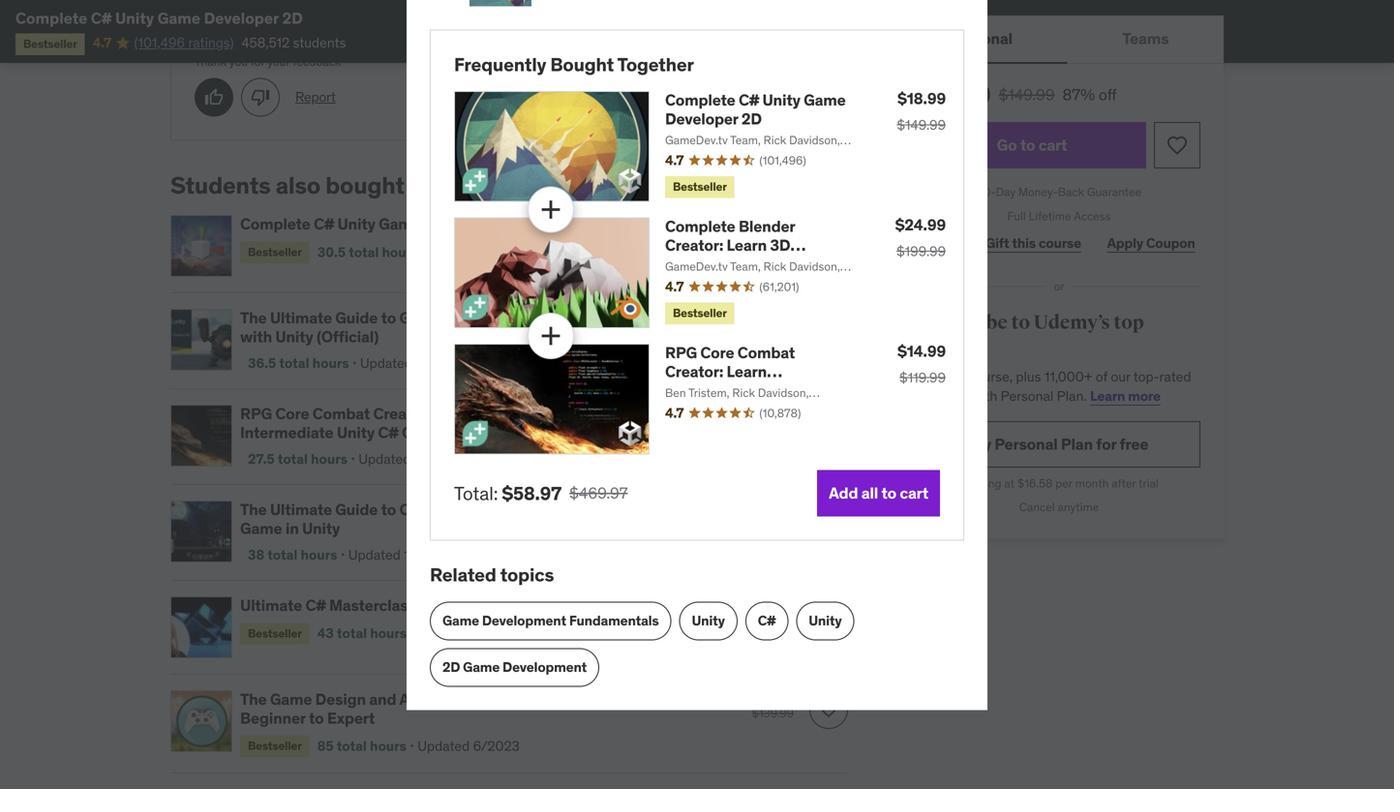 Task type: locate. For each thing, give the bounding box(es) containing it.
updated for 36.5 total hours
[[360, 355, 413, 372]]

developer inside complete c# unity game developer 2d gamedev.tv team, rick davidson, gary pettie
[[666, 109, 739, 129]]

total right 38
[[268, 546, 298, 564]]

0 vertical spatial coding
[[666, 399, 718, 419]]

2 vertical spatial the
[[240, 690, 267, 710]]

personal inside button
[[950, 28, 1013, 48]]

xsmall image left 212,995
[[641, 215, 656, 231]]

apply coupon
[[1108, 235, 1196, 252]]

4.7 up 96,422
[[666, 278, 684, 295]]

1 vertical spatial personal
[[1001, 387, 1054, 405]]

0 horizontal spatial $14.99 $119.99
[[752, 403, 794, 436]]

personal down plus
[[1001, 387, 1054, 405]]

combat up 27.5 total hours
[[313, 404, 370, 424]]

learn inside "complete blender creator: learn 3d modelling for beginners"
[[727, 235, 767, 255]]

hours down ultimate c# masterclass for 2024 link
[[370, 625, 407, 642]]

0 horizontal spatial rpg core combat creator: learn intermediate unity c# coding link
[[240, 404, 544, 443]]

$18.99 for $18.99 $149.99
[[898, 89, 946, 109]]

to left the creating
[[381, 500, 396, 520]]

beginners
[[764, 254, 838, 274]]

to up 85 at the left
[[309, 708, 324, 728]]

1 vertical spatial gamedev.tv
[[666, 259, 728, 274]]

add all to cart
[[829, 483, 929, 503]]

1 vertical spatial 2d
[[742, 109, 762, 129]]

creator: down 212,995
[[666, 235, 724, 255]]

1 vertical spatial wishlist image
[[820, 607, 839, 626]]

updated
[[430, 243, 482, 261], [360, 355, 413, 372], [359, 450, 411, 468], [348, 546, 401, 564], [418, 625, 470, 642], [418, 738, 470, 755]]

cart right all
[[900, 483, 929, 503]]

students
[[293, 34, 346, 51]]

wishlist image
[[1166, 134, 1190, 157], [820, 700, 839, 720]]

1 horizontal spatial developer
[[424, 214, 497, 234]]

2d inside complete c# unity game developer 2d gamedev.tv team, rick davidson, gary pettie
[[742, 109, 762, 129]]

0 vertical spatial personal
[[950, 28, 1013, 48]]

0 horizontal spatial this
[[943, 368, 966, 386]]

learn more link
[[1091, 387, 1161, 405]]

3 the from the top
[[240, 690, 267, 710]]

1 horizontal spatial combat
[[738, 343, 795, 363]]

$149.99 inside $18.99 $149.99 87% off
[[999, 85, 1055, 105]]

1 horizontal spatial 6/2023
[[473, 738, 520, 755]]

1 vertical spatial this
[[943, 368, 966, 386]]

updated 10/2023 down the "complete c# unity game developer 3d" link
[[430, 243, 538, 261]]

updated down the "complete c# unity game developer 3d" link
[[430, 243, 482, 261]]

rpg core combat creator: learn intermediate unity c# coding for right rpg core combat creator: learn intermediate unity c# coding link
[[666, 343, 824, 419]]

tab list
[[895, 15, 1224, 64]]

unity up (101,496)
[[763, 90, 801, 110]]

6/2023 up the creating
[[414, 450, 461, 468]]

0 vertical spatial 2d
[[282, 8, 303, 28]]

c# inside c# link
[[758, 612, 776, 630]]

cancel
[[1020, 500, 1056, 515]]

2 gamedev.tv from the top
[[666, 259, 728, 274]]

2 vertical spatial 10/2023
[[473, 625, 526, 642]]

intermediate up 27.5 total hours
[[240, 423, 334, 443]]

updated 6/2023 up the creating
[[359, 450, 461, 468]]

the inside the game design and ai master class beginner to expert
[[240, 690, 267, 710]]

rick up (61,201)
[[764, 259, 787, 274]]

30-day money-back guarantee full lifetime access
[[977, 185, 1142, 224]]

2d
[[282, 8, 303, 28], [742, 109, 762, 129], [443, 659, 460, 676]]

0 horizontal spatial with
[[240, 327, 272, 347]]

hours right 27.5
[[311, 450, 348, 468]]

updated 6/2023
[[359, 450, 461, 468], [418, 738, 520, 755]]

the inside the ultimate guide to game development with unity (official)
[[240, 308, 267, 328]]

updated 6/2023 for 85 total hours
[[418, 738, 520, 755]]

with down course,
[[972, 387, 998, 405]]

updated down the ultimate guide to creating an rpg game in unity
[[348, 546, 401, 564]]

personal
[[950, 28, 1013, 48], [1001, 387, 1054, 405], [995, 434, 1058, 454]]

1 vertical spatial with
[[972, 387, 998, 405]]

1 vertical spatial $149.99
[[897, 116, 946, 134]]

1 vertical spatial rick
[[764, 259, 787, 274]]

this right gift at the right top of the page
[[1013, 235, 1036, 252]]

game up class
[[463, 659, 500, 676]]

guide inside the ultimate guide to creating an rpg game in unity
[[335, 500, 378, 520]]

1 vertical spatial $14.99
[[752, 403, 794, 421]]

2 vertical spatial davidson,
[[758, 386, 809, 401]]

ultimate down 38
[[240, 596, 302, 616]]

tristem,
[[689, 386, 730, 401]]

total for 43
[[337, 625, 367, 642]]

learn up ben tristem, rick davidson, gamedev.tv team
[[727, 362, 767, 381]]

updated down 2024
[[418, 625, 470, 642]]

c# link
[[746, 602, 789, 641]]

0 vertical spatial $149.99
[[999, 85, 1055, 105]]

1 horizontal spatial $119.99
[[900, 369, 946, 387]]

10/2023 for 2024
[[473, 625, 526, 642]]

rick up team at the bottom right
[[733, 386, 756, 401]]

for inside "complete blender creator: learn 3d modelling for beginners"
[[741, 254, 761, 274]]

1 guide from the top
[[335, 308, 378, 328]]

gift this course
[[986, 235, 1082, 252]]

ultimate inside the ultimate guide to creating an rpg game in unity
[[270, 500, 332, 520]]

4.7 up 2d game development
[[567, 596, 586, 613]]

learn more
[[1091, 387, 1161, 405]]

0 horizontal spatial unity link
[[680, 602, 738, 641]]

rick up (101,496)
[[764, 133, 787, 148]]

gamedev.tv up 'pettie'
[[666, 133, 728, 148]]

for right you
[[251, 54, 265, 69]]

for left free at the right of page
[[1097, 434, 1117, 454]]

unity up 27.5 total hours
[[337, 423, 375, 443]]

1 vertical spatial xsmall image
[[640, 405, 656, 421]]

0 vertical spatial wishlist image
[[820, 511, 839, 530]]

3 gamedev.tv from the top
[[666, 402, 728, 417]]

0 vertical spatial the
[[240, 308, 267, 328]]

1 horizontal spatial this
[[1013, 235, 1036, 252]]

team, down complete c# unity game developer 2d link
[[731, 133, 761, 148]]

xsmall image for complete c# unity game developer 3d
[[641, 215, 656, 231]]

coding down 7/2023 in the top left of the page
[[402, 423, 454, 443]]

ai
[[399, 690, 414, 710]]

combat for right rpg core combat creator: learn intermediate unity c# coding link
[[738, 343, 795, 363]]

wishlist image for the ultimate guide to creating an rpg game in unity
[[820, 511, 839, 530]]

103,988
[[659, 406, 709, 423]]

1 horizontal spatial intermediate
[[666, 380, 759, 400]]

complete
[[15, 8, 87, 28], [666, 90, 736, 110], [240, 214, 311, 234], [666, 217, 736, 236]]

$119.99 down team at the bottom right
[[755, 421, 794, 436]]

guide inside the ultimate guide to game development with unity (official)
[[335, 308, 378, 328]]

wishlist image right $94.99
[[820, 607, 839, 626]]

to right (official) on the left top of the page
[[381, 308, 396, 328]]

10/2023 for developer
[[485, 243, 538, 261]]

davidson, inside ben tristem, rick davidson, gamedev.tv team
[[758, 386, 809, 401]]

creator: inside "complete blender creator: learn 3d modelling for beginners"
[[666, 235, 724, 255]]

xsmall image left 103,988 at the bottom of page
[[640, 405, 656, 421]]

you
[[229, 54, 248, 69]]

updated for 85 total hours
[[418, 738, 470, 755]]

$14.99
[[898, 342, 946, 361], [752, 403, 794, 421]]

coding left team at the bottom right
[[666, 399, 718, 419]]

hours down the game design and ai master class beginner to expert link
[[370, 738, 407, 755]]

unity up 36.5 total hours
[[275, 327, 313, 347]]

85 total hours
[[317, 738, 407, 755]]

complete inside "complete blender creator: learn 3d modelling for beginners"
[[666, 217, 736, 236]]

development up 7/2023 in the top left of the page
[[445, 308, 542, 328]]

lifetime
[[1029, 209, 1072, 224]]

unity link
[[680, 602, 738, 641], [797, 602, 855, 641]]

creator:
[[666, 235, 724, 255], [666, 362, 724, 381], [373, 404, 432, 424]]

gamedev.tv inside gamedev.tv team, rick davidson, grant abbitt
[[666, 259, 728, 274]]

coding
[[666, 399, 718, 419], [402, 423, 454, 443]]

2 horizontal spatial rpg
[[666, 343, 698, 363]]

ultimate for (official)
[[270, 308, 332, 328]]

1 horizontal spatial unity link
[[797, 602, 855, 641]]

updated 10/2023 for 2024
[[418, 625, 526, 642]]

2 the from the top
[[240, 500, 267, 520]]

total
[[349, 243, 379, 261], [279, 355, 310, 372], [278, 450, 308, 468], [268, 546, 298, 564], [337, 625, 367, 642], [337, 738, 367, 755]]

updated down the ultimate guide to game development with unity (official)
[[360, 355, 413, 372]]

2 team, from the top
[[731, 259, 761, 274]]

1 vertical spatial cart
[[900, 483, 929, 503]]

$18.99 for $18.99 $149.99 87% off
[[918, 80, 992, 109]]

2d up (101,496)
[[742, 109, 762, 129]]

the left in
[[240, 500, 267, 520]]

the left design on the left
[[240, 690, 267, 710]]

try
[[970, 434, 992, 454]]

$119.99 up courses,
[[900, 369, 946, 387]]

total right 30.5
[[349, 243, 379, 261]]

ultimate up 36.5 total hours
[[270, 308, 332, 328]]

3d
[[501, 214, 521, 234], [771, 235, 791, 255]]

rpg right an
[[486, 500, 518, 520]]

team, inside gamedev.tv team, rick davidson, grant abbitt
[[731, 259, 761, 274]]

0 vertical spatial xsmall image
[[641, 215, 656, 231]]

learn up gamedev.tv team, rick davidson, grant abbitt
[[727, 235, 767, 255]]

unity right in
[[302, 519, 340, 538]]

1 vertical spatial rpg
[[240, 404, 272, 424]]

1 horizontal spatial rpg core combat creator: learn intermediate unity c# coding
[[666, 343, 824, 419]]

$24.99
[[896, 215, 946, 235]]

2d for complete c# unity game developer 2d
[[282, 8, 303, 28]]

combat up ben tristem, rick davidson, gamedev.tv team
[[738, 343, 795, 363]]

frequently bought together
[[454, 53, 694, 76]]

game inside complete c# unity game developer 2d gamedev.tv team, rick davidson, gary pettie
[[804, 90, 846, 110]]

intermediate up 103,988 at the bottom of page
[[666, 380, 759, 400]]

with inside get this course, plus 11,000+ of our top-rated courses, with personal plan.
[[972, 387, 998, 405]]

rpg down 96,422
[[666, 343, 698, 363]]

0 vertical spatial this
[[1013, 235, 1036, 252]]

share
[[924, 235, 960, 252]]

0 vertical spatial updated 6/2023
[[359, 450, 461, 468]]

43
[[317, 625, 334, 642]]

1 horizontal spatial with
[[972, 387, 998, 405]]

the inside the ultimate guide to creating an rpg game in unity
[[240, 500, 267, 520]]

0 vertical spatial creator:
[[666, 235, 724, 255]]

top
[[1114, 311, 1145, 335]]

0 horizontal spatial rpg core combat creator: learn intermediate unity c# coding
[[240, 404, 475, 443]]

0 vertical spatial 10/2023
[[485, 243, 538, 261]]

2d game development link
[[430, 648, 600, 687]]

$18.99 inside $18.99 $149.99
[[898, 89, 946, 109]]

or
[[1054, 279, 1065, 294]]

wishlist image down add
[[820, 511, 839, 530]]

1 vertical spatial the
[[240, 500, 267, 520]]

personal up $18.99 $149.99 87% off
[[950, 28, 1013, 48]]

2 vertical spatial developer
[[424, 214, 497, 234]]

gamedev.tv inside complete c# unity game developer 2d gamedev.tv team, rick davidson, gary pettie
[[666, 133, 728, 148]]

pettie
[[693, 149, 724, 164]]

total right 85 at the left
[[337, 738, 367, 755]]

updated 10/2023 for developer
[[430, 243, 538, 261]]

rpg inside the ultimate guide to creating an rpg game in unity
[[486, 500, 518, 520]]

1 the from the top
[[240, 308, 267, 328]]

teams button
[[1068, 15, 1224, 62]]

gary
[[666, 149, 690, 164]]

1 vertical spatial 6/2023
[[473, 738, 520, 755]]

2 guide from the top
[[335, 500, 378, 520]]

after
[[1112, 476, 1137, 491]]

hours right 38
[[301, 546, 338, 564]]

xsmall image left 7,816 on the bottom
[[649, 597, 665, 612]]

updated 10/2023 down the ultimate guide to creating an rpg game in unity link
[[348, 546, 456, 564]]

43 total hours
[[317, 625, 407, 642]]

4.7 down ben
[[666, 404, 684, 422]]

c#
[[91, 8, 112, 28], [739, 90, 760, 110], [314, 214, 334, 234], [803, 380, 824, 400], [378, 423, 399, 443], [306, 596, 326, 616], [758, 612, 776, 630]]

458,512 students
[[242, 34, 346, 51]]

1 vertical spatial developer
[[666, 109, 739, 129]]

this for gift
[[1013, 235, 1036, 252]]

to inside the ultimate guide to creating an rpg game in unity
[[381, 500, 396, 520]]

2 vertical spatial xsmall image
[[649, 597, 665, 612]]

go to cart button
[[918, 122, 1147, 169]]

0 horizontal spatial $149.99
[[897, 116, 946, 134]]

money-
[[1019, 185, 1059, 200]]

gamedev.tv down tristem,
[[666, 402, 728, 417]]

0 vertical spatial development
[[445, 308, 542, 328]]

1 vertical spatial ultimate
[[270, 500, 332, 520]]

updated 10/2023
[[430, 243, 538, 261], [348, 546, 456, 564], [418, 625, 526, 642]]

hours for 43 total hours
[[370, 625, 407, 642]]

total right 43
[[337, 625, 367, 642]]

0 vertical spatial guide
[[335, 308, 378, 328]]

rick inside ben tristem, rick davidson, gamedev.tv team
[[733, 386, 756, 401]]

2 wishlist image from the top
[[820, 607, 839, 626]]

1 horizontal spatial core
[[701, 343, 735, 363]]

developer
[[204, 8, 279, 28], [666, 109, 739, 129], [424, 214, 497, 234]]

cart right go
[[1039, 135, 1068, 155]]

davidson, for complete blender creator: learn 3d modelling for beginners
[[790, 259, 841, 274]]

xsmall image
[[644, 309, 659, 325]]

gamedev.tv up abbitt
[[666, 259, 728, 274]]

1 vertical spatial guide
[[335, 500, 378, 520]]

$119.99
[[900, 369, 946, 387], [755, 421, 794, 436]]

davidson, inside complete c# unity game developer 2d gamedev.tv team, rick davidson, gary pettie
[[790, 133, 841, 148]]

creating
[[400, 500, 462, 520]]

1 vertical spatial 3d
[[771, 235, 791, 255]]

0 vertical spatial team,
[[731, 133, 761, 148]]

1 horizontal spatial $149.99
[[999, 85, 1055, 105]]

updated up the ultimate guide to creating an rpg game in unity
[[359, 450, 411, 468]]

total: $58.97 $469.97
[[454, 482, 628, 505]]

the game design and ai master class beginner to expert
[[240, 690, 509, 728]]

learn down of
[[1091, 387, 1126, 405]]

updated down master
[[418, 738, 470, 755]]

hours
[[382, 243, 419, 261], [313, 355, 349, 372], [311, 450, 348, 468], [301, 546, 338, 564], [370, 625, 407, 642], [370, 738, 407, 755]]

rpg core combat creator: learn intermediate unity c# coding link
[[666, 343, 824, 419], [240, 404, 544, 443]]

guide down 30.5 total hours on the top
[[335, 308, 378, 328]]

0 vertical spatial davidson,
[[790, 133, 841, 148]]

core up tristem,
[[701, 343, 735, 363]]

top-
[[1134, 368, 1160, 386]]

development down game development fundamentals link
[[503, 659, 587, 676]]

1 gamedev.tv from the top
[[666, 133, 728, 148]]

ultimate for in
[[270, 500, 332, 520]]

0 horizontal spatial intermediate
[[240, 423, 334, 443]]

davidson,
[[790, 133, 841, 148], [790, 259, 841, 274], [758, 386, 809, 401]]

2d up master
[[443, 659, 460, 676]]

1 horizontal spatial $14.99
[[898, 342, 946, 361]]

this for get
[[943, 368, 966, 386]]

1 vertical spatial davidson,
[[790, 259, 841, 274]]

updated for 38 total hours
[[348, 546, 401, 564]]

total for 27.5
[[278, 450, 308, 468]]

hours for 36.5 total hours
[[313, 355, 349, 372]]

development down topics
[[482, 612, 567, 630]]

1 horizontal spatial wishlist image
[[1166, 134, 1190, 157]]

related
[[430, 563, 497, 587]]

$179.99
[[753, 231, 794, 246]]

2 vertical spatial updated 10/2023
[[418, 625, 526, 642]]

game inside the ultimate guide to creating an rpg game in unity
[[240, 519, 282, 538]]

0 vertical spatial rick
[[764, 133, 787, 148]]

report
[[295, 88, 336, 106]]

total right 27.5
[[278, 450, 308, 468]]

this
[[1013, 235, 1036, 252], [943, 368, 966, 386]]

creator: up tristem,
[[666, 362, 724, 381]]

beginner
[[240, 708, 306, 728]]

hours for 85 total hours
[[370, 738, 407, 755]]

team, inside complete c# unity game developer 2d gamedev.tv team, rick davidson, gary pettie
[[731, 133, 761, 148]]

for left 2024
[[419, 596, 440, 616]]

0 vertical spatial rpg
[[666, 343, 698, 363]]

ultimate inside the ultimate guide to game development with unity (official)
[[270, 308, 332, 328]]

1 vertical spatial wishlist image
[[820, 700, 839, 720]]

4.7 up $469.97
[[567, 404, 586, 422]]

learn
[[727, 235, 767, 255], [727, 362, 767, 381], [1091, 387, 1126, 405], [435, 404, 475, 424]]

1 horizontal spatial rpg
[[486, 500, 518, 520]]

1 wishlist image from the top
[[820, 511, 839, 530]]

rick for blender
[[764, 259, 787, 274]]

2 horizontal spatial developer
[[666, 109, 739, 129]]

rick inside gamedev.tv team, rick davidson, grant abbitt
[[764, 259, 787, 274]]

total right 36.5
[[279, 355, 310, 372]]

team, up (61,201)
[[731, 259, 761, 274]]

0 vertical spatial with
[[240, 327, 272, 347]]

this inside get this course, plus 11,000+ of our top-rated courses, with personal plan.
[[943, 368, 966, 386]]

add
[[829, 483, 859, 503]]

xsmall image
[[641, 215, 656, 231], [640, 405, 656, 421], [649, 597, 665, 612]]

this up courses,
[[943, 368, 966, 386]]

2 vertical spatial 2d
[[443, 659, 460, 676]]

of
[[1096, 368, 1108, 386]]

ultimate up 38 total hours
[[270, 500, 332, 520]]

1 vertical spatial team,
[[731, 259, 761, 274]]

wishlist image
[[820, 511, 839, 530], [820, 607, 839, 626]]

1 team, from the top
[[731, 133, 761, 148]]

0 vertical spatial combat
[[738, 343, 795, 363]]

mark as unhelpful image
[[251, 88, 270, 107]]

6/2023 down class
[[473, 738, 520, 755]]

0 horizontal spatial developer
[[204, 8, 279, 28]]

cart
[[1039, 135, 1068, 155], [900, 483, 929, 503]]

combat for rpg core combat creator: learn intermediate unity c# coding link to the left
[[313, 404, 370, 424]]

to right go
[[1021, 135, 1036, 155]]

access
[[1074, 209, 1112, 224]]

0 vertical spatial $14.99 $119.99
[[898, 342, 946, 387]]

2 horizontal spatial 2d
[[742, 109, 762, 129]]

2 vertical spatial rick
[[733, 386, 756, 401]]

38
[[248, 546, 265, 564]]

bought
[[326, 171, 405, 200]]

undo mark as helpful image
[[204, 88, 224, 107]]

guide
[[335, 308, 378, 328], [335, 500, 378, 520]]

master
[[418, 690, 467, 710]]

85
[[317, 738, 334, 755]]

2 vertical spatial creator:
[[373, 404, 432, 424]]

0 horizontal spatial 2d
[[282, 8, 303, 28]]

unity
[[115, 8, 154, 28], [763, 90, 801, 110], [338, 214, 376, 234], [275, 327, 313, 347], [762, 380, 800, 400], [337, 423, 375, 443], [302, 519, 340, 538], [692, 612, 725, 630], [809, 612, 842, 630]]

our
[[1111, 368, 1131, 386]]

27.5
[[248, 450, 275, 468]]

rick inside complete c# unity game developer 2d gamedev.tv team, rick davidson, gary pettie
[[764, 133, 787, 148]]

rated
[[1160, 368, 1192, 386]]

rick
[[764, 133, 787, 148], [764, 259, 787, 274], [733, 386, 756, 401]]

davidson, inside gamedev.tv team, rick davidson, grant abbitt
[[790, 259, 841, 274]]

personal inside get this course, plus 11,000+ of our top-rated courses, with personal plan.
[[1001, 387, 1054, 405]]

learn down 7/2023 in the top left of the page
[[435, 404, 475, 424]]

core
[[701, 343, 735, 363], [275, 404, 309, 424]]

0 vertical spatial 3d
[[501, 214, 521, 234]]

1 vertical spatial coding
[[402, 423, 454, 443]]

complete inside complete c# unity game developer 2d gamedev.tv team, rick davidson, gary pettie
[[666, 90, 736, 110]]

rpg core combat creator: learn intermediate unity c# coding for rpg core combat creator: learn intermediate unity c# coding link to the left
[[240, 404, 475, 443]]

$14.99 $119.99
[[898, 342, 946, 387], [752, 403, 794, 436]]

unity link left c# link
[[680, 602, 738, 641]]

2d up the 458,512 students
[[282, 8, 303, 28]]

guide for creating
[[335, 500, 378, 520]]

1 horizontal spatial coding
[[666, 399, 718, 419]]

0 horizontal spatial $14.99
[[752, 403, 794, 421]]

creator: down the updated 7/2023
[[373, 404, 432, 424]]

2 vertical spatial gamedev.tv
[[666, 402, 728, 417]]

for down $179.99
[[741, 254, 761, 274]]

1 horizontal spatial 3d
[[771, 235, 791, 255]]

complete c# unity game developer 2d image
[[470, 0, 532, 6]]

0 vertical spatial $14.99
[[898, 342, 946, 361]]

0 vertical spatial gamedev.tv
[[666, 133, 728, 148]]

related topics
[[430, 563, 554, 587]]

hours down the "complete c# unity game developer 3d" link
[[382, 243, 419, 261]]

updated for 27.5 total hours
[[359, 450, 411, 468]]

1 vertical spatial creator:
[[666, 362, 724, 381]]

coupon
[[1147, 235, 1196, 252]]

61201 reviews element
[[760, 279, 800, 295]]

unity link right $94.99
[[797, 602, 855, 641]]

game up "(101,496 ratings)"
[[158, 8, 201, 28]]

and
[[369, 690, 397, 710]]



Task type: describe. For each thing, give the bounding box(es) containing it.
0 vertical spatial wishlist image
[[1166, 134, 1190, 157]]

2d for complete c# unity game developer 2d gamedev.tv team, rick davidson, gary pettie
[[742, 109, 762, 129]]

guide for game
[[335, 308, 378, 328]]

wishlist image for ultimate c# masterclass for 2024
[[820, 607, 839, 626]]

in
[[286, 519, 299, 538]]

tab list containing personal
[[895, 15, 1224, 64]]

unity left c# link
[[692, 612, 725, 630]]

ben tristem, rick davidson, gamedev.tv team
[[666, 386, 809, 417]]

4.7 left 'pettie'
[[666, 151, 684, 169]]

unity up (101,496
[[115, 8, 154, 28]]

trial
[[1139, 476, 1159, 491]]

4.7 up 4.5
[[567, 214, 586, 232]]

2d game development
[[443, 659, 587, 676]]

2 vertical spatial ultimate
[[240, 596, 302, 616]]

grant
[[666, 275, 695, 290]]

to right all
[[882, 483, 897, 503]]

anytime
[[1058, 500, 1100, 515]]

davidson, for rpg core combat creator: learn intermediate unity c# coding
[[758, 386, 809, 401]]

1 vertical spatial development
[[482, 612, 567, 630]]

unity inside the ultimate guide to game development with unity (official)
[[275, 327, 313, 347]]

development inside the ultimate guide to game development with unity (official)
[[445, 308, 542, 328]]

guarantee
[[1088, 185, 1142, 200]]

game inside the ultimate guide to game development with unity (official)
[[400, 308, 442, 328]]

rpg for rpg core combat creator: learn intermediate unity c# coding link to the left
[[240, 404, 272, 424]]

the for the game design and ai master class beginner to expert
[[240, 690, 267, 710]]

complete c# unity game developer 2d gamedev.tv team, rick davidson, gary pettie
[[666, 90, 846, 164]]

game down related
[[443, 612, 479, 630]]

class
[[470, 690, 509, 710]]

also
[[276, 171, 321, 200]]

personal button
[[895, 15, 1068, 62]]

go
[[997, 135, 1018, 155]]

complete c# unity game developer 3d link
[[240, 214, 544, 234]]

7,816
[[669, 597, 700, 615]]

458,512
[[242, 34, 290, 51]]

101496 reviews element
[[760, 152, 807, 169]]

gift this course link
[[981, 224, 1087, 263]]

0 horizontal spatial 3d
[[501, 214, 521, 234]]

0 vertical spatial core
[[701, 343, 735, 363]]

go to cart
[[997, 135, 1068, 155]]

to inside the game design and ai master class beginner to expert
[[309, 708, 324, 728]]

your
[[268, 54, 290, 69]]

11,000+
[[1045, 368, 1093, 386]]

developer for complete c# unity game developer 2d
[[204, 8, 279, 28]]

thank
[[195, 54, 227, 69]]

unity inside the ultimate guide to creating an rpg game in unity
[[302, 519, 340, 538]]

total for 30.5
[[349, 243, 379, 261]]

(101,496
[[134, 34, 185, 51]]

unity right $94.99
[[809, 612, 842, 630]]

apply
[[1108, 235, 1144, 252]]

unity up 30.5 total hours on the top
[[338, 214, 376, 234]]

unity up (10,878)
[[762, 380, 800, 400]]

2 unity link from the left
[[797, 602, 855, 641]]

thank you for your feedback
[[195, 54, 341, 69]]

rick for core
[[733, 386, 756, 401]]

udemy's
[[1034, 311, 1111, 335]]

10878 reviews element
[[760, 405, 801, 421]]

complete for complete blender creator: learn 3d modelling for beginners
[[666, 217, 736, 236]]

complete for complete c# unity game developer 2d gamedev.tv team, rick davidson, gary pettie
[[666, 90, 736, 110]]

hours for 27.5 total hours
[[311, 450, 348, 468]]

c# inside complete c# unity game developer 2d gamedev.tv team, rick davidson, gary pettie
[[739, 90, 760, 110]]

complete c# unity game developer 2d link
[[666, 90, 846, 129]]

hours for 38 total hours
[[301, 546, 338, 564]]

$10.99 $94.99
[[752, 595, 794, 627]]

the for the ultimate guide to creating an rpg game in unity
[[240, 500, 267, 520]]

3d inside "complete blender creator: learn 3d modelling for beginners"
[[771, 235, 791, 255]]

hours for 30.5 total hours
[[382, 243, 419, 261]]

creator: for rpg core combat creator: learn intermediate unity c# coding link to the left
[[373, 404, 432, 424]]

$19.99
[[752, 213, 794, 231]]

updated for 43 total hours
[[418, 625, 470, 642]]

creator: for right rpg core combat creator: learn intermediate unity c# coding link
[[666, 362, 724, 381]]

2 vertical spatial development
[[503, 659, 587, 676]]

the ultimate guide to creating an rpg game in unity
[[240, 500, 518, 538]]

96,422
[[663, 310, 706, 327]]

the ultimate guide to game development with unity (official) link
[[240, 308, 544, 347]]

gamedev.tv inside ben tristem, rick davidson, gamedev.tv team
[[666, 402, 728, 417]]

6/2023 for 85 total hours
[[473, 738, 520, 755]]

back
[[1059, 185, 1085, 200]]

0 vertical spatial $119.99
[[900, 369, 946, 387]]

complete for complete c# unity game developer 2d
[[15, 8, 87, 28]]

30.5 total hours
[[317, 243, 419, 261]]

0 horizontal spatial cart
[[900, 483, 929, 503]]

all
[[862, 483, 879, 503]]

gamedev.tv team, rick davidson, grant abbitt
[[666, 259, 841, 290]]

$139.99
[[752, 706, 794, 721]]

updated 6/2023 for 27.5 total hours
[[359, 450, 461, 468]]

gift
[[986, 235, 1010, 252]]

rpg for right rpg core combat creator: learn intermediate unity c# coding link
[[666, 343, 698, 363]]

students also bought
[[170, 171, 405, 200]]

courses,
[[918, 387, 969, 405]]

xsmall image for rpg core combat creator: learn intermediate unity c# coding
[[640, 405, 656, 421]]

$469.97
[[570, 483, 628, 503]]

frequently
[[454, 53, 547, 76]]

2024
[[443, 596, 480, 616]]

1 horizontal spatial rpg core combat creator: learn intermediate unity c# coding link
[[666, 343, 824, 419]]

212,995
[[660, 216, 709, 233]]

ben
[[666, 386, 686, 401]]

month
[[1076, 476, 1110, 491]]

an
[[465, 500, 483, 520]]

$16.58
[[1018, 476, 1053, 491]]

total for 36.5
[[279, 355, 310, 372]]

more
[[1129, 387, 1161, 405]]

$24.99 $199.99
[[896, 215, 946, 260]]

1 vertical spatial $14.99 $119.99
[[752, 403, 794, 436]]

0 horizontal spatial wishlist image
[[820, 700, 839, 720]]

(61,201)
[[760, 279, 800, 294]]

(101,496)
[[760, 153, 807, 168]]

xsmall image for ultimate c# masterclass for 2024
[[649, 597, 665, 612]]

topics
[[500, 563, 554, 587]]

the ultimate guide to creating an rpg game in unity link
[[240, 500, 544, 538]]

game up 30.5 total hours on the top
[[379, 214, 421, 234]]

1 horizontal spatial 2d
[[443, 659, 460, 676]]

$149.99 for $18.99 $149.99 87% off
[[999, 85, 1055, 105]]

updated for 30.5 total hours
[[430, 243, 482, 261]]

1 vertical spatial 10/2023
[[404, 546, 456, 564]]

ultimate c# masterclass for 2024 link
[[240, 596, 544, 616]]

to inside the ultimate guide to game development with unity (official)
[[381, 308, 396, 328]]

apply coupon button
[[1103, 224, 1201, 263]]

full
[[1008, 209, 1027, 224]]

subscribe
[[918, 311, 1008, 335]]

1 horizontal spatial cart
[[1039, 135, 1068, 155]]

at
[[1005, 476, 1015, 491]]

with inside the ultimate guide to game development with unity (official)
[[240, 327, 272, 347]]

4.8
[[567, 500, 587, 517]]

1 unity link from the left
[[680, 602, 738, 641]]

$94.99
[[757, 612, 794, 627]]

teams
[[1123, 28, 1170, 48]]

team
[[731, 402, 758, 417]]

plus
[[1017, 368, 1042, 386]]

masterclass
[[329, 596, 416, 616]]

abbitt
[[697, 275, 729, 290]]

$18.99 $149.99
[[897, 89, 946, 134]]

$149.99 for $18.99 $149.99
[[897, 116, 946, 134]]

developer for complete c# unity game developer 3d
[[424, 214, 497, 234]]

the for the ultimate guide to game development with unity (official)
[[240, 308, 267, 328]]

complete for complete c# unity game developer 3d
[[240, 214, 311, 234]]

2 vertical spatial personal
[[995, 434, 1058, 454]]

$199.99
[[897, 243, 946, 260]]

game development fundamentals link
[[430, 602, 672, 641]]

game inside the game design and ai master class beginner to expert
[[270, 690, 312, 710]]

students
[[170, 171, 271, 200]]

developer for complete c# unity game developer 2d gamedev.tv team, rick davidson, gary pettie
[[666, 109, 739, 129]]

starting at $16.58 per month after trial cancel anytime
[[960, 476, 1159, 515]]

courses
[[918, 336, 988, 359]]

total for 38
[[268, 546, 298, 564]]

0 horizontal spatial $119.99
[[755, 421, 794, 436]]

$18.99 $149.99 87% off
[[918, 80, 1118, 109]]

share button
[[918, 224, 965, 263]]

total for 85
[[337, 738, 367, 755]]

complete c# unity game developer 3d
[[240, 214, 521, 234]]

4.7 left (101,496
[[93, 34, 111, 51]]

1 vertical spatial core
[[275, 404, 309, 424]]

27.5 total hours
[[248, 450, 348, 468]]

1 vertical spatial updated 10/2023
[[348, 546, 456, 564]]

7/2023
[[416, 355, 461, 372]]

unity inside complete c# unity game developer 2d gamedev.tv team, rick davidson, gary pettie
[[763, 90, 801, 110]]

6/2023 for 27.5 total hours
[[414, 450, 461, 468]]

design
[[315, 690, 366, 710]]

day
[[996, 185, 1016, 200]]

30-
[[977, 185, 996, 200]]

to inside 'subscribe to udemy's top courses'
[[1012, 311, 1031, 335]]

free
[[1120, 434, 1149, 454]]



Task type: vqa. For each thing, say whether or not it's contained in the screenshot.
message settings
no



